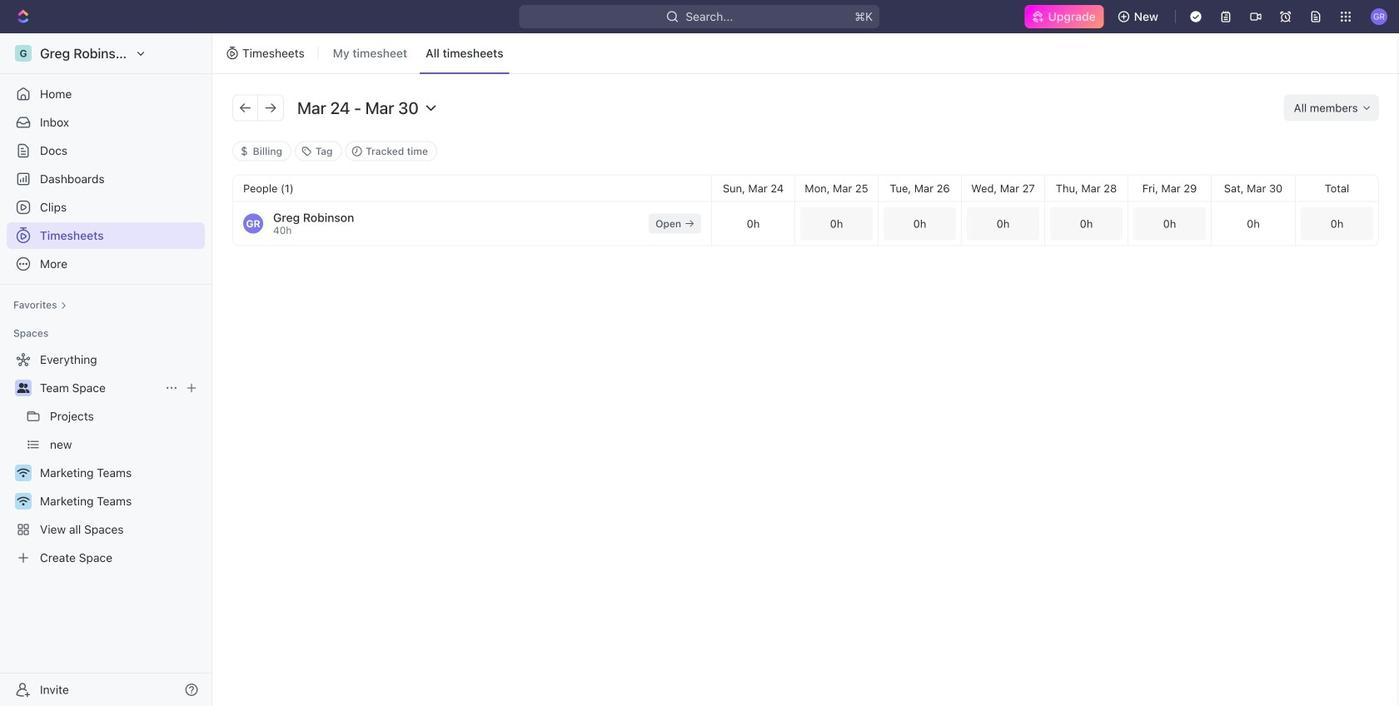 Task type: describe. For each thing, give the bounding box(es) containing it.
tree inside sidebar navigation
[[7, 346, 205, 571]]

greg robinson's workspace, , element
[[15, 45, 32, 62]]

2 wifi image from the top
[[17, 496, 30, 506]]

sidebar navigation
[[0, 33, 216, 706]]



Task type: vqa. For each thing, say whether or not it's contained in the screenshot.
tab list
no



Task type: locate. For each thing, give the bounding box(es) containing it.
tree
[[7, 346, 205, 571]]

1 vertical spatial wifi image
[[17, 496, 30, 506]]

greg robinson, , element
[[243, 214, 263, 234]]

1 wifi image from the top
[[17, 468, 30, 478]]

user group image
[[17, 383, 30, 393]]

wifi image
[[17, 468, 30, 478], [17, 496, 30, 506]]

0 vertical spatial wifi image
[[17, 468, 30, 478]]



